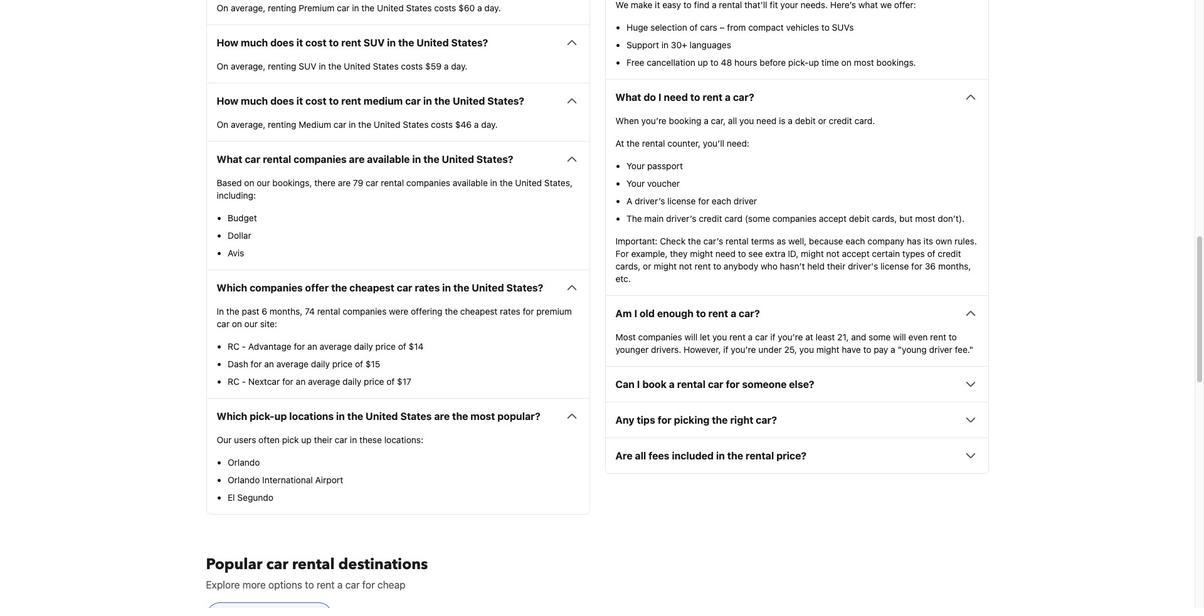 Task type: describe. For each thing, give the bounding box(es) containing it.
an for advantage
[[308, 341, 317, 352]]

0 vertical spatial debit
[[795, 116, 816, 126]]

most inside dropdown button
[[471, 411, 495, 422]]

united inside 'dropdown button'
[[442, 154, 474, 165]]

hours
[[735, 57, 758, 68]]

rental inside important: check the car's rental terms as well, because each company has its own rules. for example, they might need to see extra id, might not accept certain types of credit cards, or might not rent to anybody who hasn't held their driver's license for 36 months, etc.
[[726, 236, 749, 247]]

its
[[924, 236, 934, 247]]

car up were
[[397, 283, 413, 294]]

up inside dropdown button
[[275, 411, 287, 422]]

cards, inside important: check the car's rental terms as well, because each company has its own rules. for example, they might need to see extra id, might not accept certain types of credit cards, or might not rent to anybody who hasn't held their driver's license for 36 months, etc.
[[616, 261, 641, 272]]

rental up your passport
[[642, 138, 665, 149]]

1 horizontal spatial pick-
[[789, 57, 809, 68]]

el segundo
[[228, 493, 274, 503]]

rent up on average, renting medium car in the united states costs $46 a day.
[[341, 96, 361, 107]]

options
[[269, 580, 302, 591]]

might inside most companies will let you rent a car if you're at least 21, and some will even rent to younger drivers. however, if you're under 25, you might have to pay a "young driver fee."
[[817, 345, 840, 355]]

companies inside most companies will let you rent a car if you're at least 21, and some will even rent to younger drivers. however, if you're under 25, you might have to pay a "young driver fee."
[[638, 332, 682, 343]]

fees
[[649, 451, 670, 462]]

1 vertical spatial suv
[[299, 61, 317, 72]]

car down destinations
[[345, 580, 360, 591]]

a right $46 at the left of the page
[[474, 119, 479, 130]]

which pick-up locations in the united states are the most popular? button
[[217, 409, 579, 424]]

your for your passport
[[627, 161, 645, 171]]

to inside dropdown button
[[691, 92, 701, 103]]

premium
[[299, 3, 335, 13]]

up right pick
[[301, 435, 312, 446]]

2 vertical spatial car?
[[756, 415, 777, 426]]

companies inside "what car rental companies are available in the united states?" 'dropdown button'
[[294, 154, 347, 165]]

states up how much does it cost to rent suv in the united states? dropdown button
[[406, 3, 432, 13]]

how for how much does it cost to rent medium car in the united states?
[[217, 96, 239, 107]]

any
[[616, 415, 635, 426]]

1 will from the left
[[685, 332, 698, 343]]

can i book a rental car for someone else?
[[616, 379, 815, 390]]

rental inside dropdown button
[[677, 379, 706, 390]]

to up fee." at the right
[[949, 332, 957, 343]]

rental inside the popular car rental destinations explore more options to rent a car for cheap
[[292, 555, 335, 576]]

in the past 6 months, 74 rental companies were offering the cheapest rates for premium car on our site:
[[217, 306, 572, 330]]

in inside based on our bookings, there are 79 car rental companies available in the united states, including:
[[490, 178, 498, 188]]

from
[[727, 22, 746, 33]]

price for $14
[[376, 341, 396, 352]]

some
[[869, 332, 891, 343]]

locations:
[[384, 435, 424, 446]]

0 horizontal spatial you
[[713, 332, 727, 343]]

but
[[900, 213, 913, 224]]

to up let
[[696, 308, 706, 320]]

support in 30+ languages
[[627, 40, 732, 50]]

0 horizontal spatial their
[[314, 435, 332, 446]]

held
[[808, 261, 825, 272]]

your voucher
[[627, 178, 680, 189]]

what do i need to rent a car? button
[[616, 90, 978, 105]]

they
[[670, 249, 688, 259]]

what for what car rental companies are available in the united states?
[[217, 154, 243, 165]]

car,
[[711, 116, 726, 126]]

dash
[[228, 359, 248, 370]]

what for what do i need to rent a car?
[[616, 92, 642, 103]]

$14
[[409, 341, 424, 352]]

bookings,
[[273, 178, 312, 188]]

what do i need to rent a car?
[[616, 92, 755, 103]]

accept inside important: check the car's rental terms as well, because each company has its own rules. for example, they might need to see extra id, might not accept certain types of credit cards, or might not rent to anybody who hasn't held their driver's license for 36 months, etc.
[[842, 249, 870, 259]]

for up dash for an average daily price of $15
[[294, 341, 305, 352]]

$15
[[366, 359, 380, 370]]

of left cars
[[690, 22, 698, 33]]

important: check the car's rental terms as well, because each company has its own rules. for example, they might need to see extra id, might not accept certain types of credit cards, or might not rent to anybody who hasn't held their driver's license for 36 months, etc.
[[616, 236, 977, 284]]

to up anybody
[[738, 249, 746, 259]]

up down languages at the top right
[[698, 57, 708, 68]]

0 horizontal spatial if
[[724, 345, 729, 355]]

for inside the popular car rental destinations explore more options to rent a car for cheap
[[362, 580, 375, 591]]

rental inside dropdown button
[[746, 451, 774, 462]]

for inside important: check the car's rental terms as well, because each company has its own rules. for example, they might need to see extra id, might not accept certain types of credit cards, or might not rent to anybody who hasn't held their driver's license for 36 months, etc.
[[912, 261, 923, 272]]

at
[[806, 332, 814, 343]]

to up "medium"
[[329, 96, 339, 107]]

to inside the popular car rental destinations explore more options to rent a car for cheap
[[305, 580, 314, 591]]

1 vertical spatial price
[[332, 359, 353, 370]]

might down they
[[654, 261, 677, 272]]

types
[[903, 249, 925, 259]]

of left $15
[[355, 359, 363, 370]]

to up on average, renting suv in the united states costs $59 a day.
[[329, 37, 339, 48]]

0 horizontal spatial driver's
[[635, 196, 665, 207]]

is
[[779, 116, 786, 126]]

our inside in the past 6 months, 74 rental companies were offering the cheapest rates for premium car on our site:
[[244, 319, 258, 330]]

anybody
[[724, 261, 759, 272]]

a right $59
[[444, 61, 449, 72]]

21,
[[838, 332, 849, 343]]

rent up on average, renting suv in the united states costs $59 a day.
[[341, 37, 361, 48]]

day. for $46
[[481, 119, 498, 130]]

locations
[[289, 411, 334, 422]]

our inside based on our bookings, there are 79 car rental companies available in the united states, including:
[[257, 178, 270, 188]]

1 horizontal spatial credit
[[829, 116, 853, 126]]

extra
[[765, 249, 786, 259]]

1 horizontal spatial or
[[818, 116, 827, 126]]

how for how much does it cost to rent suv in the united states?
[[217, 37, 239, 48]]

1 vertical spatial day.
[[451, 61, 468, 72]]

card
[[725, 213, 743, 224]]

1 vertical spatial average
[[277, 359, 309, 370]]

their inside important: check the car's rental terms as well, because each company has its own rules. for example, they might need to see extra id, might not accept certain types of credit cards, or might not rent to anybody who hasn't held their driver's license for 36 months, etc.
[[827, 261, 846, 272]]

1 on from the top
[[217, 3, 228, 13]]

suvs
[[832, 22, 854, 33]]

international
[[262, 475, 313, 486]]

were
[[389, 306, 409, 317]]

for inside in the past 6 months, 74 rental companies were offering the cheapest rates for premium car on our site:
[[523, 306, 534, 317]]

states,
[[544, 178, 573, 188]]

for up car's
[[698, 196, 710, 207]]

on average, renting medium car in the united states costs $46 a day.
[[217, 119, 498, 130]]

need inside dropdown button
[[664, 92, 688, 103]]

medium
[[299, 119, 331, 130]]

are
[[616, 451, 633, 462]]

united inside dropdown button
[[366, 411, 398, 422]]

booking
[[669, 116, 702, 126]]

0 vertical spatial accept
[[819, 213, 847, 224]]

dash for an average daily price of $15
[[228, 359, 380, 370]]

rent inside dropdown button
[[703, 92, 723, 103]]

each inside important: check the car's rental terms as well, because each company has its own rules. for example, they might need to see extra id, might not accept certain types of credit cards, or might not rent to anybody who hasn't held their driver's license for 36 months, etc.
[[846, 236, 866, 247]]

on inside based on our bookings, there are 79 car rental companies available in the united states, including:
[[244, 178, 254, 188]]

in inside dropdown button
[[336, 411, 345, 422]]

you'll
[[703, 138, 725, 149]]

2 vertical spatial you
[[800, 345, 814, 355]]

huge
[[627, 22, 648, 33]]

36
[[925, 261, 936, 272]]

terms
[[751, 236, 775, 247]]

well,
[[789, 236, 807, 247]]

to left anybody
[[713, 261, 722, 272]]

users
[[234, 435, 256, 446]]

0 vertical spatial each
[[712, 196, 732, 207]]

a right pay
[[891, 345, 896, 355]]

1 vertical spatial an
[[264, 359, 274, 370]]

rent right let
[[730, 332, 746, 343]]

airport
[[315, 475, 343, 486]]

on for how much does it cost to rent suv in the united states?
[[217, 61, 228, 72]]

car right premium
[[337, 3, 350, 13]]

0 vertical spatial you
[[740, 116, 754, 126]]

has
[[907, 236, 922, 247]]

2 horizontal spatial you're
[[778, 332, 803, 343]]

available inside based on our bookings, there are 79 car rental companies available in the united states, including:
[[453, 178, 488, 188]]

months, inside in the past 6 months, 74 rental companies were offering the cheapest rates for premium car on our site:
[[270, 306, 303, 317]]

a inside the popular car rental destinations explore more options to rent a car for cheap
[[338, 580, 343, 591]]

rent inside important: check the car's rental terms as well, because each company has its own rules. for example, they might need to see extra id, might not accept certain types of credit cards, or might not rent to anybody who hasn't held their driver's license for 36 months, etc.
[[695, 261, 711, 272]]

a
[[627, 196, 633, 207]]

old
[[640, 308, 655, 320]]

which for which companies offer the cheapest car rates  in the united states?
[[217, 283, 247, 294]]

someone
[[743, 379, 787, 390]]

example,
[[631, 249, 668, 259]]

for right nextcar
[[282, 377, 294, 387]]

- for nextcar
[[242, 377, 246, 387]]

car inside in the past 6 months, 74 rental companies were offering the cheapest rates for premium car on our site:
[[217, 319, 230, 330]]

1 horizontal spatial you're
[[731, 345, 756, 355]]

huge selection of cars – from compact vehicles to suvs
[[627, 22, 854, 33]]

pay
[[874, 345, 889, 355]]

might down car's
[[690, 249, 713, 259]]

0 vertical spatial you're
[[642, 116, 667, 126]]

which for which pick-up locations in the united states are the most popular?
[[217, 411, 247, 422]]

30+
[[671, 40, 688, 50]]

states down how much does it cost to rent suv in the united states? dropdown button
[[373, 61, 399, 72]]

rates inside which companies offer the cheapest car rates  in the united states? dropdown button
[[415, 283, 440, 294]]

to left suvs
[[822, 22, 830, 33]]

rules.
[[955, 236, 977, 247]]

more
[[243, 580, 266, 591]]

a inside the can i book a rental car for someone else? dropdown button
[[669, 379, 675, 390]]

any tips for picking the right car? button
[[616, 413, 978, 428]]

car right medium on the top left of page
[[405, 96, 421, 107]]

what car rental companies are available in the united states?
[[217, 154, 514, 165]]

of left $17
[[387, 377, 395, 387]]

a left car,
[[704, 116, 709, 126]]

48
[[721, 57, 732, 68]]

to left pay
[[864, 345, 872, 355]]

$46
[[455, 119, 472, 130]]

(some
[[745, 213, 771, 224]]

average for advantage
[[320, 341, 352, 352]]

it for medium
[[297, 96, 303, 107]]

1 horizontal spatial if
[[771, 332, 776, 343]]

states down how much does it cost to rent medium car in the united states? dropdown button
[[403, 119, 429, 130]]

0 horizontal spatial not
[[679, 261, 693, 272]]

rates inside in the past 6 months, 74 rental companies were offering the cheapest rates for premium car on our site:
[[500, 306, 521, 317]]

2 horizontal spatial on
[[842, 57, 852, 68]]

are all fees included in the rental price?
[[616, 451, 807, 462]]

cars
[[700, 22, 718, 33]]

don't).
[[938, 213, 965, 224]]

rent up let
[[709, 308, 729, 320]]

cost for suv
[[306, 37, 327, 48]]

hasn't
[[780, 261, 805, 272]]

however,
[[684, 345, 721, 355]]

up left time
[[809, 57, 819, 68]]

74
[[305, 306, 315, 317]]

a inside am i old enough to rent a car? dropdown button
[[731, 308, 737, 320]]

as
[[777, 236, 786, 247]]

to left 48
[[711, 57, 719, 68]]

when you're booking a car, all you need is a debit or credit card.
[[616, 116, 875, 126]]

for right tips
[[658, 415, 672, 426]]

fee."
[[955, 345, 974, 355]]

states inside which pick-up locations in the united states are the most popular? dropdown button
[[400, 411, 432, 422]]

driver inside most companies will let you rent a car if you're at least 21, and some will even rent to younger drivers. however, if you're under 25, you might have to pay a "young driver fee."
[[930, 345, 953, 355]]

am i old enough to rent a car? button
[[616, 306, 978, 321]]

an for nextcar
[[296, 377, 306, 387]]

most
[[616, 332, 636, 343]]

for left someone
[[726, 379, 740, 390]]

are inside which pick-up locations in the united states are the most popular? dropdown button
[[434, 411, 450, 422]]

driver's
[[848, 261, 879, 272]]

1 vertical spatial costs
[[401, 61, 423, 72]]

etc.
[[616, 274, 631, 284]]

25,
[[785, 345, 797, 355]]

companies inside which companies offer the cheapest car rates  in the united states? dropdown button
[[250, 283, 303, 294]]

companies up well,
[[773, 213, 817, 224]]

at
[[616, 138, 624, 149]]

a inside what do i need to rent a car? dropdown button
[[725, 92, 731, 103]]

1 vertical spatial daily
[[311, 359, 330, 370]]

need inside important: check the car's rental terms as well, because each company has its own rules. for example, they might need to see extra id, might not accept certain types of credit cards, or might not rent to anybody who hasn't held their driver's license for 36 months, etc.
[[716, 249, 736, 259]]

0 horizontal spatial credit
[[699, 213, 722, 224]]

1 vertical spatial debit
[[849, 213, 870, 224]]

popular?
[[498, 411, 541, 422]]



Task type: vqa. For each thing, say whether or not it's contained in the screenshot.
the Admission to SUMMIT One Vanderbilt
no



Task type: locate. For each thing, give the bounding box(es) containing it.
orlando up the el segundo
[[228, 475, 260, 486]]

your for your voucher
[[627, 178, 645, 189]]

or down what do i need to rent a car? dropdown button
[[818, 116, 827, 126]]

0 vertical spatial orlando
[[228, 458, 260, 468]]

rc - advantage for an average daily price of $14
[[228, 341, 424, 352]]

1 much from the top
[[241, 37, 268, 48]]

1 vertical spatial car?
[[739, 308, 760, 320]]

2 will from the left
[[893, 332, 906, 343]]

driver left fee." at the right
[[930, 345, 953, 355]]

0 horizontal spatial on
[[232, 319, 242, 330]]

advantage
[[248, 341, 292, 352]]

rc for rc - nextcar for an average daily price of $17
[[228, 377, 240, 387]]

rent
[[341, 37, 361, 48], [703, 92, 723, 103], [341, 96, 361, 107], [695, 261, 711, 272], [709, 308, 729, 320], [730, 332, 746, 343], [931, 332, 947, 343], [317, 580, 335, 591]]

2 horizontal spatial an
[[308, 341, 317, 352]]

does
[[270, 37, 294, 48], [270, 96, 294, 107]]

2 vertical spatial most
[[471, 411, 495, 422]]

cheapest inside dropdown button
[[350, 283, 395, 294]]

the inside 'dropdown button'
[[424, 154, 440, 165]]

0 horizontal spatial all
[[635, 451, 646, 462]]

companies down which companies offer the cheapest car rates  in the united states?
[[343, 306, 387, 317]]

2 vertical spatial price
[[364, 377, 384, 387]]

suv inside how much does it cost to rent suv in the united states? dropdown button
[[364, 37, 385, 48]]

on inside in the past 6 months, 74 rental companies were offering the cheapest rates for premium car on our site:
[[232, 319, 242, 330]]

car up options in the left bottom of the page
[[266, 555, 288, 576]]

most for but
[[916, 213, 936, 224]]

months, right 36
[[939, 261, 971, 272]]

car? up when you're booking a car, all you need is a debit or credit card.
[[733, 92, 755, 103]]

how
[[217, 37, 239, 48], [217, 96, 239, 107]]

price for $17
[[364, 377, 384, 387]]

how much does it cost to rent suv in the united states?
[[217, 37, 488, 48]]

average down advantage at the bottom of page
[[277, 359, 309, 370]]

check
[[660, 236, 686, 247]]

are inside "what car rental companies are available in the united states?" 'dropdown button'
[[349, 154, 365, 165]]

1 vertical spatial rates
[[500, 306, 521, 317]]

will up the "young at the bottom
[[893, 332, 906, 343]]

2 cost from the top
[[306, 96, 327, 107]]

orlando for orlando
[[228, 458, 260, 468]]

orlando down users
[[228, 458, 260, 468]]

rental inside 'dropdown button'
[[263, 154, 291, 165]]

cheapest inside in the past 6 months, 74 rental companies were offering the cheapest rates for premium car on our site:
[[460, 306, 498, 317]]

i inside dropdown button
[[659, 92, 662, 103]]

2 renting from the top
[[268, 61, 296, 72]]

not
[[827, 249, 840, 259], [679, 261, 693, 272]]

all right car,
[[728, 116, 737, 126]]

can i book a rental car for someone else? button
[[616, 377, 978, 392]]

2 vertical spatial on
[[217, 119, 228, 130]]

your
[[627, 161, 645, 171], [627, 178, 645, 189]]

their down the 'locations' on the bottom left of page
[[314, 435, 332, 446]]

0 vertical spatial not
[[827, 249, 840, 259]]

compact
[[749, 22, 784, 33]]

6
[[262, 306, 267, 317]]

average up dash for an average daily price of $15
[[320, 341, 352, 352]]

an down dash for an average daily price of $15
[[296, 377, 306, 387]]

0 horizontal spatial each
[[712, 196, 732, 207]]

cost for medium
[[306, 96, 327, 107]]

are inside based on our bookings, there are 79 car rental companies available in the united states, including:
[[338, 178, 351, 188]]

most for on
[[854, 57, 874, 68]]

what inside "what car rental companies are available in the united states?" 'dropdown button'
[[217, 154, 243, 165]]

0 vertical spatial what
[[616, 92, 642, 103]]

0 vertical spatial our
[[257, 178, 270, 188]]

1 which from the top
[[217, 283, 247, 294]]

a
[[477, 3, 482, 13], [444, 61, 449, 72], [725, 92, 731, 103], [704, 116, 709, 126], [788, 116, 793, 126], [474, 119, 479, 130], [731, 308, 737, 320], [748, 332, 753, 343], [891, 345, 896, 355], [669, 379, 675, 390], [338, 580, 343, 591]]

0 horizontal spatial what
[[217, 154, 243, 165]]

right
[[731, 415, 754, 426]]

0 vertical spatial rates
[[415, 283, 440, 294]]

in inside dropdown button
[[716, 451, 725, 462]]

for right dash
[[251, 359, 262, 370]]

it for suv
[[297, 37, 303, 48]]

2 vertical spatial on
[[232, 319, 242, 330]]

of up 36
[[928, 249, 936, 259]]

does inside how much does it cost to rent suv in the united states? dropdown button
[[270, 37, 294, 48]]

1 vertical spatial license
[[881, 261, 909, 272]]

0 vertical spatial car?
[[733, 92, 755, 103]]

a up car,
[[725, 92, 731, 103]]

1 horizontal spatial months,
[[939, 261, 971, 272]]

average
[[320, 341, 352, 352], [277, 359, 309, 370], [308, 377, 340, 387]]

car? for what do i need to rent a car?
[[733, 92, 755, 103]]

-
[[242, 341, 246, 352], [242, 377, 246, 387]]

driver
[[734, 196, 757, 207], [930, 345, 953, 355]]

1 horizontal spatial cards,
[[872, 213, 897, 224]]

0 vertical spatial need
[[664, 92, 688, 103]]

rental up options in the left bottom of the page
[[292, 555, 335, 576]]

2 how from the top
[[217, 96, 239, 107]]

1 horizontal spatial driver's
[[666, 213, 697, 224]]

2 average, from the top
[[231, 61, 266, 72]]

which pick-up locations in the united states are the most popular?
[[217, 411, 541, 422]]

you right let
[[713, 332, 727, 343]]

your passport
[[627, 161, 683, 171]]

in
[[217, 306, 224, 317]]

day.
[[485, 3, 501, 13], [451, 61, 468, 72], [481, 119, 498, 130]]

companies inside based on our bookings, there are 79 car rental companies available in the united states, including:
[[406, 178, 451, 188]]

of left $14
[[398, 341, 406, 352]]

$17
[[397, 377, 412, 387]]

1 vertical spatial on
[[244, 178, 254, 188]]

rc - nextcar for an average daily price of $17
[[228, 377, 412, 387]]

might
[[690, 249, 713, 259], [801, 249, 824, 259], [654, 261, 677, 272], [817, 345, 840, 355]]

1 vertical spatial driver's
[[666, 213, 697, 224]]

2 it from the top
[[297, 96, 303, 107]]

cards, left but
[[872, 213, 897, 224]]

states? inside 'dropdown button'
[[477, 154, 514, 165]]

cheap
[[378, 580, 406, 591]]

0 vertical spatial cards,
[[872, 213, 897, 224]]

much for how much does it cost to rent suv in the united states?
[[241, 37, 268, 48]]

companies up the there
[[294, 154, 347, 165]]

1 your from the top
[[627, 161, 645, 171]]

not down they
[[679, 261, 693, 272]]

0 horizontal spatial cheapest
[[350, 283, 395, 294]]

because
[[809, 236, 844, 247]]

it down premium
[[297, 37, 303, 48]]

available
[[367, 154, 410, 165], [453, 178, 488, 188]]

younger
[[616, 345, 649, 355]]

which companies offer the cheapest car rates  in the united states?
[[217, 283, 543, 294]]

car up under
[[755, 332, 768, 343]]

2 which from the top
[[217, 411, 247, 422]]

car? right "right"
[[756, 415, 777, 426]]

accept up because
[[819, 213, 847, 224]]

dollar
[[228, 230, 251, 241]]

in inside 'dropdown button'
[[412, 154, 421, 165]]

driver's
[[635, 196, 665, 207], [666, 213, 697, 224]]

rates left premium
[[500, 306, 521, 317]]

2 much from the top
[[241, 96, 268, 107]]

rental up bookings,
[[263, 154, 291, 165]]

not down because
[[827, 249, 840, 259]]

0 vertical spatial daily
[[354, 341, 373, 352]]

there
[[314, 178, 336, 188]]

avis
[[228, 248, 244, 259]]

0 horizontal spatial will
[[685, 332, 698, 343]]

1 vertical spatial if
[[724, 345, 729, 355]]

or inside important: check the car's rental terms as well, because each company has its own rules. for example, they might need to see extra id, might not accept certain types of credit cards, or might not rent to anybody who hasn't held their driver's license for 36 months, etc.
[[643, 261, 652, 272]]

2 vertical spatial i
[[637, 379, 640, 390]]

all right are
[[635, 451, 646, 462]]

2 rc from the top
[[228, 377, 240, 387]]

0 horizontal spatial an
[[264, 359, 274, 370]]

1 vertical spatial our
[[244, 319, 258, 330]]

which inside dropdown button
[[217, 283, 247, 294]]

2 vertical spatial renting
[[268, 119, 296, 130]]

license inside important: check the car's rental terms as well, because each company has its own rules. for example, they might need to see extra id, might not accept certain types of credit cards, or might not rent to anybody who hasn't held their driver's license for 36 months, etc.
[[881, 261, 909, 272]]

day. right $59
[[451, 61, 468, 72]]

credit left card.
[[829, 116, 853, 126]]

1 renting from the top
[[268, 3, 296, 13]]

1 vertical spatial each
[[846, 236, 866, 247]]

1 does from the top
[[270, 37, 294, 48]]

daily up rc - nextcar for an average daily price of $17
[[311, 359, 330, 370]]

0 vertical spatial costs
[[434, 3, 456, 13]]

costs for $60
[[434, 3, 456, 13]]

companies inside in the past 6 months, 74 rental companies were offering the cheapest rates for premium car on our site:
[[343, 306, 387, 317]]

2 vertical spatial costs
[[431, 119, 453, 130]]

1 horizontal spatial each
[[846, 236, 866, 247]]

0 vertical spatial i
[[659, 92, 662, 103]]

0 horizontal spatial most
[[471, 411, 495, 422]]

1 vertical spatial cost
[[306, 96, 327, 107]]

1 vertical spatial your
[[627, 178, 645, 189]]

0 vertical spatial months,
[[939, 261, 971, 272]]

rc for rc - advantage for an average daily price of $14
[[228, 341, 240, 352]]

daily for advantage
[[354, 341, 373, 352]]

daily up which pick-up locations in the united states are the most popular?
[[343, 377, 362, 387]]

price down $15
[[364, 377, 384, 387]]

support
[[627, 40, 659, 50]]

accept up driver's
[[842, 249, 870, 259]]

of
[[690, 22, 698, 33], [928, 249, 936, 259], [398, 341, 406, 352], [355, 359, 363, 370], [387, 377, 395, 387]]

a right 'is'
[[788, 116, 793, 126]]

1 vertical spatial all
[[635, 451, 646, 462]]

daily up $15
[[354, 341, 373, 352]]

2 vertical spatial you're
[[731, 345, 756, 355]]

up up pick
[[275, 411, 287, 422]]

1 it from the top
[[297, 37, 303, 48]]

need up booking
[[664, 92, 688, 103]]

car? inside dropdown button
[[733, 92, 755, 103]]

credit inside important: check the car's rental terms as well, because each company has its own rules. for example, they might need to see extra id, might not accept certain types of credit cards, or might not rent to anybody who hasn't held their driver's license for 36 months, etc.
[[938, 249, 962, 259]]

1 vertical spatial rc
[[228, 377, 240, 387]]

pick- up often
[[250, 411, 275, 422]]

on for how much does it cost to rent medium car in the united states?
[[217, 119, 228, 130]]

rental down "what car rental companies are available in the united states?" 'dropdown button'
[[381, 178, 404, 188]]

for
[[616, 249, 629, 259]]

pick- inside which pick-up locations in the united states are the most popular? dropdown button
[[250, 411, 275, 422]]

0 vertical spatial suv
[[364, 37, 385, 48]]

price?
[[777, 451, 807, 462]]

car? for am i old enough to rent a car?
[[739, 308, 760, 320]]

2 vertical spatial average,
[[231, 119, 266, 130]]

does inside how much does it cost to rent medium car in the united states? dropdown button
[[270, 96, 294, 107]]

rental
[[642, 138, 665, 149], [263, 154, 291, 165], [381, 178, 404, 188], [726, 236, 749, 247], [317, 306, 340, 317], [677, 379, 706, 390], [746, 451, 774, 462], [292, 555, 335, 576]]

suv down how much does it cost to rent suv in the united states?
[[299, 61, 317, 72]]

you up need:
[[740, 116, 754, 126]]

1 vertical spatial renting
[[268, 61, 296, 72]]

what car rental companies are available in the united states? button
[[217, 152, 579, 167]]

orlando for orlando international airport
[[228, 475, 260, 486]]

important:
[[616, 236, 658, 247]]

rental inside in the past 6 months, 74 rental companies were offering the cheapest rates for premium car on our site:
[[317, 306, 340, 317]]

2 on from the top
[[217, 61, 228, 72]]

popular car rental destinations explore more options to rent a car for cheap
[[206, 555, 428, 591]]

1 horizontal spatial will
[[893, 332, 906, 343]]

0 horizontal spatial cards,
[[616, 261, 641, 272]]

a driver's license for each driver
[[627, 196, 757, 207]]

a right the book
[[669, 379, 675, 390]]

you're left under
[[731, 345, 756, 355]]

2 vertical spatial an
[[296, 377, 306, 387]]

in
[[352, 3, 359, 13], [387, 37, 396, 48], [662, 40, 669, 50], [319, 61, 326, 72], [423, 96, 432, 107], [349, 119, 356, 130], [412, 154, 421, 165], [490, 178, 498, 188], [442, 283, 451, 294], [336, 411, 345, 422], [350, 435, 357, 446], [716, 451, 725, 462]]

rent down car's
[[695, 261, 711, 272]]

nextcar
[[248, 377, 280, 387]]

1 vertical spatial not
[[679, 261, 693, 272]]

1 horizontal spatial their
[[827, 261, 846, 272]]

2 - from the top
[[242, 377, 246, 387]]

months, up site:
[[270, 306, 303, 317]]

1 horizontal spatial all
[[728, 116, 737, 126]]

1 vertical spatial or
[[643, 261, 652, 272]]

you're down the do
[[642, 116, 667, 126]]

which inside dropdown button
[[217, 411, 247, 422]]

1 vertical spatial what
[[217, 154, 243, 165]]

renting for how much does it cost to rent medium car in the united states?
[[268, 119, 296, 130]]

i left old
[[634, 308, 638, 320]]

1 vertical spatial need
[[757, 116, 777, 126]]

rc up dash
[[228, 341, 240, 352]]

popular
[[206, 555, 263, 576]]

1 - from the top
[[242, 341, 246, 352]]

day. for $60
[[485, 3, 501, 13]]

1 cost from the top
[[306, 37, 327, 48]]

0 vertical spatial it
[[297, 37, 303, 48]]

often
[[259, 435, 280, 446]]

the inside important: check the car's rental terms as well, because each company has its own rules. for example, they might need to see extra id, might not accept certain types of credit cards, or might not rent to anybody who hasn't held their driver's license for 36 months, etc.
[[688, 236, 701, 247]]

available up based on our bookings, there are 79 car rental companies available in the united states, including:
[[367, 154, 410, 165]]

0 horizontal spatial available
[[367, 154, 410, 165]]

of inside important: check the car's rental terms as well, because each company has its own rules. for example, they might need to see extra id, might not accept certain types of credit cards, or might not rent to anybody who hasn't held their driver's license for 36 months, etc.
[[928, 249, 936, 259]]

what up based on the top of the page
[[217, 154, 243, 165]]

months, inside important: check the car's rental terms as well, because each company has its own rules. for example, they might need to see extra id, might not accept certain types of credit cards, or might not rent to anybody who hasn't held their driver's license for 36 months, etc.
[[939, 261, 971, 272]]

driver up card
[[734, 196, 757, 207]]

before
[[760, 57, 786, 68]]

1 horizontal spatial on
[[244, 178, 254, 188]]

1 horizontal spatial need
[[716, 249, 736, 259]]

all
[[728, 116, 737, 126], [635, 451, 646, 462]]

2 does from the top
[[270, 96, 294, 107]]

car down however,
[[708, 379, 724, 390]]

cost up "medium"
[[306, 96, 327, 107]]

1 vertical spatial most
[[916, 213, 936, 224]]

free cancellation up to 48 hours before pick-up time on most bookings.
[[627, 57, 916, 68]]

counter,
[[668, 138, 701, 149]]

car right "medium"
[[334, 119, 347, 130]]

to up booking
[[691, 92, 701, 103]]

rent inside the popular car rental destinations explore more options to rent a car for cheap
[[317, 580, 335, 591]]

2 vertical spatial average
[[308, 377, 340, 387]]

0 vertical spatial average,
[[231, 3, 266, 13]]

1 average, from the top
[[231, 3, 266, 13]]

1 vertical spatial i
[[634, 308, 638, 320]]

explore
[[206, 580, 240, 591]]

$60
[[459, 3, 475, 13]]

car left these
[[335, 435, 348, 446]]

what inside what do i need to rent a car? dropdown button
[[616, 92, 642, 103]]

0 vertical spatial which
[[217, 283, 247, 294]]

average, for how much does it cost to rent suv in the united states?
[[231, 61, 266, 72]]

average, for how much does it cost to rent medium car in the united states?
[[231, 119, 266, 130]]

credit down own on the right of page
[[938, 249, 962, 259]]

1 vertical spatial pick-
[[250, 411, 275, 422]]

79
[[353, 178, 363, 188]]

these
[[360, 435, 382, 446]]

1 vertical spatial -
[[242, 377, 246, 387]]

3 average, from the top
[[231, 119, 266, 130]]

offering
[[411, 306, 443, 317]]

2 horizontal spatial need
[[757, 116, 777, 126]]

0 horizontal spatial license
[[668, 196, 696, 207]]

3 on from the top
[[217, 119, 228, 130]]

rc
[[228, 341, 240, 352], [228, 377, 240, 387]]

company
[[868, 236, 905, 247]]

will left let
[[685, 332, 698, 343]]

car up including:
[[245, 154, 261, 165]]

1 vertical spatial their
[[314, 435, 332, 446]]

car inside 'dropdown button'
[[245, 154, 261, 165]]

when
[[616, 116, 639, 126]]

1 horizontal spatial an
[[296, 377, 306, 387]]

the inside based on our bookings, there are 79 car rental companies available in the united states, including:
[[500, 178, 513, 188]]

else?
[[789, 379, 815, 390]]

a right $60
[[477, 3, 482, 13]]

car down in
[[217, 319, 230, 330]]

united inside based on our bookings, there are 79 car rental companies available in the united states, including:
[[515, 178, 542, 188]]

i right the can at the bottom of page
[[637, 379, 640, 390]]

0 vertical spatial or
[[818, 116, 827, 126]]

premium
[[537, 306, 572, 317]]

0 horizontal spatial driver
[[734, 196, 757, 207]]

car inside based on our bookings, there are 79 car rental companies available in the united states, including:
[[366, 178, 379, 188]]

pick- right before
[[789, 57, 809, 68]]

have
[[842, 345, 861, 355]]

the main driver's credit card (some companies accept debit cards, but most don't).
[[627, 213, 965, 224]]

much for how much does it cost to rent medium car in the united states?
[[241, 96, 268, 107]]

car inside most companies will let you rent a car if you're at least 21, and some will even rent to younger drivers. however, if you're under 25, you might have to pay a "young driver fee."
[[755, 332, 768, 343]]

who
[[761, 261, 778, 272]]

0 vertical spatial -
[[242, 341, 246, 352]]

does for how much does it cost to rent medium car in the united states?
[[270, 96, 294, 107]]

costs for $46
[[431, 119, 453, 130]]

least
[[816, 332, 835, 343]]

on average, renting premium car in the united states costs $60 a day.
[[217, 3, 501, 13]]

i for book
[[637, 379, 640, 390]]

renting for how much does it cost to rent suv in the united states?
[[268, 61, 296, 72]]

0 vertical spatial all
[[728, 116, 737, 126]]

need left 'is'
[[757, 116, 777, 126]]

the inside dropdown button
[[728, 451, 744, 462]]

does for how much does it cost to rent suv in the united states?
[[270, 37, 294, 48]]

all inside dropdown button
[[635, 451, 646, 462]]

companies down "what car rental companies are available in the united states?" 'dropdown button'
[[406, 178, 451, 188]]

1 vertical spatial driver
[[930, 345, 953, 355]]

if right however,
[[724, 345, 729, 355]]

i for old
[[634, 308, 638, 320]]

your up your voucher
[[627, 161, 645, 171]]

1 vertical spatial you're
[[778, 332, 803, 343]]

might up the 'held'
[[801, 249, 824, 259]]

average for nextcar
[[308, 377, 340, 387]]

0 vertical spatial credit
[[829, 116, 853, 126]]

3 renting from the top
[[268, 119, 296, 130]]

are all fees included in the rental price? button
[[616, 449, 978, 464]]

companies
[[294, 154, 347, 165], [406, 178, 451, 188], [773, 213, 817, 224], [250, 283, 303, 294], [343, 306, 387, 317], [638, 332, 682, 343]]

or down example,
[[643, 261, 652, 272]]

1 horizontal spatial rates
[[500, 306, 521, 317]]

rental inside based on our bookings, there are 79 car rental companies available in the united states, including:
[[381, 178, 404, 188]]

1 vertical spatial orlando
[[228, 475, 260, 486]]

2 orlando from the top
[[228, 475, 260, 486]]

id,
[[788, 249, 799, 259]]

available inside 'dropdown button'
[[367, 154, 410, 165]]

1 how from the top
[[217, 37, 239, 48]]

- for advantage
[[242, 341, 246, 352]]

- down dash
[[242, 377, 246, 387]]

daily for nextcar
[[343, 377, 362, 387]]

0 vertical spatial your
[[627, 161, 645, 171]]

driver's down your voucher
[[635, 196, 665, 207]]

see
[[749, 249, 763, 259]]

average,
[[231, 3, 266, 13], [231, 61, 266, 72], [231, 119, 266, 130]]

for left premium
[[523, 306, 534, 317]]

if
[[771, 332, 776, 343], [724, 345, 729, 355]]

1 vertical spatial it
[[297, 96, 303, 107]]

2 your from the top
[[627, 178, 645, 189]]

you're
[[642, 116, 667, 126], [778, 332, 803, 343], [731, 345, 756, 355]]

main
[[645, 213, 664, 224]]

rent right even
[[931, 332, 947, 343]]

on down "past" at the left bottom of the page
[[232, 319, 242, 330]]

1 orlando from the top
[[228, 458, 260, 468]]

1 rc from the top
[[228, 341, 240, 352]]

0 vertical spatial driver
[[734, 196, 757, 207]]

certain
[[872, 249, 900, 259]]

i
[[659, 92, 662, 103], [634, 308, 638, 320], [637, 379, 640, 390]]

2 horizontal spatial credit
[[938, 249, 962, 259]]

price down rc - advantage for an average daily price of $14
[[332, 359, 353, 370]]

1 vertical spatial available
[[453, 178, 488, 188]]

need
[[664, 92, 688, 103], [757, 116, 777, 126], [716, 249, 736, 259]]

- up dash
[[242, 341, 246, 352]]

2 vertical spatial need
[[716, 249, 736, 259]]

1 vertical spatial which
[[217, 411, 247, 422]]

a right let
[[748, 332, 753, 343]]

1 vertical spatial months,
[[270, 306, 303, 317]]

0 vertical spatial most
[[854, 57, 874, 68]]

costs left $60
[[434, 3, 456, 13]]



